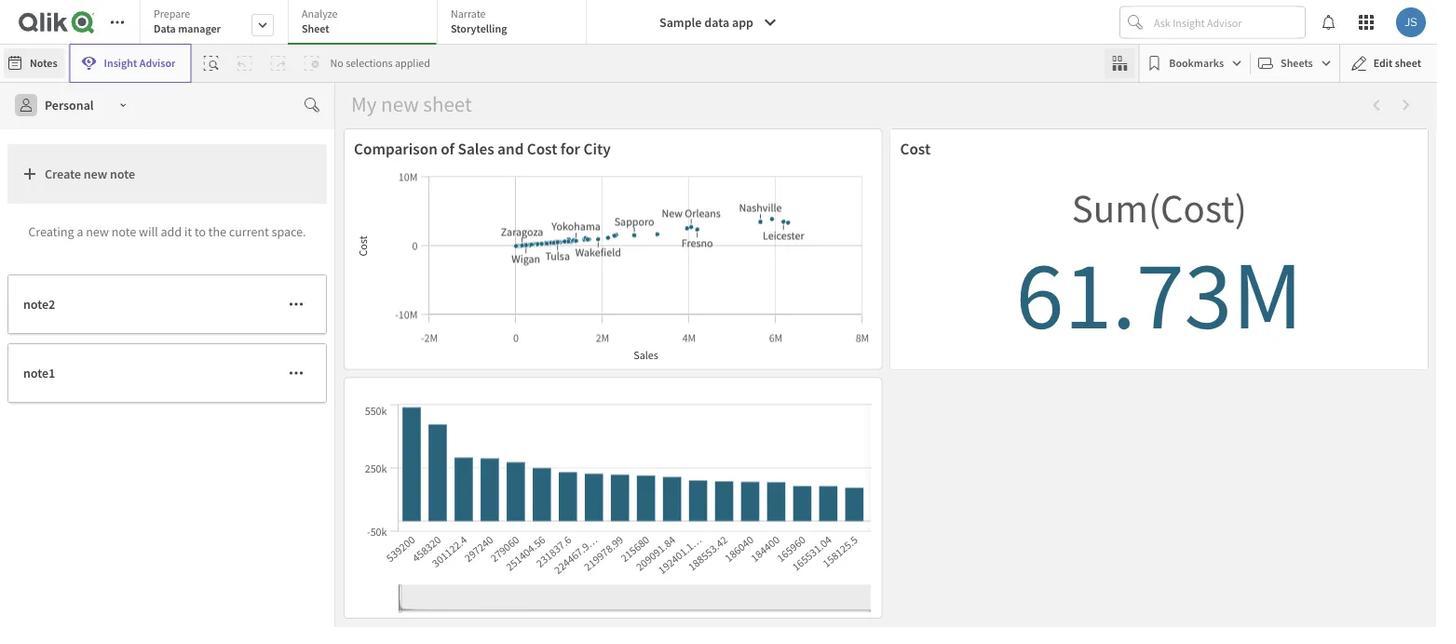 Task type: locate. For each thing, give the bounding box(es) containing it.
cost application
[[890, 129, 1429, 370]]

the
[[208, 223, 226, 240]]

note inside button
[[110, 166, 135, 183]]

note2 button
[[7, 275, 327, 334]]

narrate
[[451, 7, 486, 21]]

sample
[[659, 14, 702, 31]]

personal button
[[7, 90, 138, 120]]

sample data app
[[659, 14, 753, 31]]

personal
[[45, 97, 94, 114]]

note right create at the top of page
[[110, 166, 135, 183]]

Ask Insight Advisor text field
[[1150, 7, 1305, 37]]

sheet
[[1395, 56, 1421, 70]]

comparison
[[354, 139, 438, 159]]

tab list
[[140, 0, 593, 47]]

0 horizontal spatial cost
[[527, 139, 557, 159]]

1 vertical spatial note
[[112, 223, 136, 240]]

it
[[184, 223, 192, 240]]

new right create at the top of page
[[84, 166, 107, 183]]

61.73m
[[1016, 233, 1303, 355]]

selections
[[346, 56, 393, 70]]

and
[[497, 139, 524, 159]]

0 vertical spatial note
[[110, 166, 135, 183]]

data
[[154, 21, 176, 36]]

creating a new note will add it to the current space.
[[28, 223, 306, 240]]

note2
[[23, 296, 55, 313]]

tab list containing prepare
[[140, 0, 593, 47]]

applied
[[395, 56, 430, 70]]

note left the will
[[112, 223, 136, 240]]

new right a
[[86, 223, 109, 240]]

0 vertical spatial new
[[84, 166, 107, 183]]

smart search image
[[203, 56, 218, 71]]

create
[[45, 166, 81, 183]]

of
[[441, 139, 455, 159]]

cost
[[527, 139, 557, 159], [900, 139, 931, 159]]

note
[[110, 166, 135, 183], [112, 223, 136, 240]]

insight advisor button
[[69, 44, 191, 83]]

application
[[309, 378, 883, 619]]

new inside button
[[84, 166, 107, 183]]

new
[[84, 166, 107, 183], [86, 223, 109, 240]]

1 horizontal spatial cost
[[900, 139, 931, 159]]

notes button
[[4, 48, 65, 78]]

app
[[732, 14, 753, 31]]



Task type: describe. For each thing, give the bounding box(es) containing it.
edit sheet button
[[1339, 44, 1437, 83]]

advisor
[[139, 56, 176, 70]]

creating
[[28, 223, 74, 240]]

selections tool image
[[1112, 56, 1127, 71]]

tab list inside the 61.73m application
[[140, 0, 593, 47]]

add
[[161, 223, 182, 240]]

1 vertical spatial new
[[86, 223, 109, 240]]

to
[[195, 223, 206, 240]]

61.73m application
[[0, 0, 1437, 628]]

current
[[229, 223, 269, 240]]

will
[[139, 223, 158, 240]]

sales
[[458, 139, 494, 159]]

bookmarks
[[1169, 56, 1224, 70]]

no selections applied
[[330, 56, 430, 70]]

comparison of sales and cost for city application
[[344, 129, 883, 370]]

prepare
[[154, 7, 190, 21]]

no
[[330, 56, 343, 70]]

note1 button
[[7, 344, 327, 403]]

sheets
[[1281, 56, 1313, 70]]

john smith image
[[1396, 7, 1426, 37]]

notes
[[30, 56, 57, 70]]

data
[[704, 14, 729, 31]]

2 cost from the left
[[900, 139, 931, 159]]

a
[[77, 223, 83, 240]]

create new note
[[45, 166, 135, 183]]

prepare data manager
[[154, 7, 221, 36]]

space.
[[272, 223, 306, 240]]

sheet
[[302, 21, 329, 36]]

analyze
[[302, 7, 338, 21]]

analyze sheet
[[302, 7, 338, 36]]

narrate storytelling
[[451, 7, 507, 36]]

note1
[[23, 365, 55, 382]]

sheets button
[[1255, 48, 1335, 78]]

city
[[584, 139, 611, 159]]

for
[[561, 139, 580, 159]]

insight
[[104, 56, 137, 70]]

bookmarks button
[[1143, 48, 1246, 78]]

search notes image
[[305, 98, 319, 113]]

comparison of sales and cost for city
[[354, 139, 611, 159]]

sum(cost) 61.73m
[[1016, 183, 1303, 355]]

edit
[[1374, 56, 1393, 70]]

manager
[[178, 21, 221, 36]]

sum(cost)
[[1072, 183, 1247, 233]]

edit sheet
[[1374, 56, 1421, 70]]

insight advisor
[[104, 56, 176, 70]]

create new note button
[[7, 144, 327, 204]]

storytelling
[[451, 21, 507, 36]]

1 cost from the left
[[527, 139, 557, 159]]

sample data app button
[[648, 7, 789, 37]]



Task type: vqa. For each thing, say whether or not it's contained in the screenshot.
Start at the top left of the page
no



